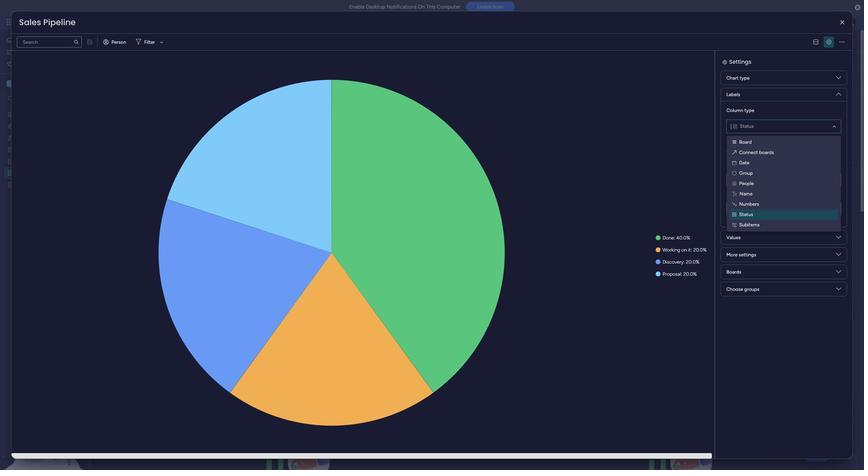Task type: vqa. For each thing, say whether or not it's contained in the screenshot.
Desktop
yes



Task type: describe. For each thing, give the bounding box(es) containing it.
chart type
[[727, 75, 750, 81]]

work
[[23, 49, 34, 55]]

numbers
[[739, 202, 759, 207]]

0 vertical spatial 20.0%
[[693, 247, 707, 253]]

subitems for subitems
[[739, 222, 760, 228]]

dapulse dropdown down arrow image for boards
[[836, 269, 842, 277]]

sales
[[56, 18, 69, 26]]

1 vertical spatial labels
[[745, 148, 758, 154]]

filter button
[[133, 37, 166, 48]]

sales for $192,000
[[104, 33, 133, 49]]

boards
[[759, 150, 774, 156]]

dapulse dropdown down arrow image for labels
[[836, 89, 842, 97]]

connect
[[739, 150, 758, 156]]

desktop
[[366, 4, 385, 10]]

subitems of deals group
[[727, 193, 842, 216]]

Filter dashboard by text search field
[[17, 37, 82, 48]]

dapulse close image
[[855, 4, 861, 11]]

choose labels by a specific column
[[727, 148, 804, 154]]

type for column type
[[745, 108, 755, 114]]

dapulse main image
[[733, 140, 737, 145]]

dapulse dropdown down arrow image for groups
[[836, 287, 842, 295]]

notifications
[[387, 4, 417, 10]]

crm
[[71, 18, 83, 26]]

0 vertical spatial labels
[[727, 92, 740, 98]]

dapulse person column image
[[733, 182, 737, 186]]

done : 40.0%
[[663, 235, 690, 241]]

average value of won deals
[[362, 77, 450, 86]]

subitems of deals heading
[[728, 193, 767, 200]]

1 more dots image from the top
[[843, 79, 848, 84]]

c
[[8, 81, 12, 87]]

choose for choose labels by a specific column
[[727, 148, 743, 154]]

value
[[390, 77, 408, 86]]

public board image
[[7, 182, 14, 188]]

date
[[739, 160, 750, 166]]

dapulse dropdown down arrow image for more settings
[[836, 252, 842, 260]]

help button
[[806, 451, 830, 462]]

workspace image
[[7, 80, 13, 88]]

discovery
[[663, 259, 684, 265]]

enable now!
[[477, 4, 504, 10]]

enable for enable desktop notifications on this computer
[[349, 4, 365, 10]]

search image
[[73, 39, 79, 45]]

now!
[[493, 4, 504, 10]]

deals inside group
[[728, 164, 740, 170]]

Sales Dashboard field
[[102, 33, 198, 49]]

column type
[[727, 108, 755, 114]]

Sales Pipeline field
[[17, 17, 77, 28]]

sales for done
[[19, 17, 41, 28]]

2 dapulse dropdown down arrow image from the top
[[836, 235, 842, 243]]

on
[[682, 247, 687, 253]]

subitems for subitems of deals
[[728, 193, 749, 199]]

settings
[[729, 58, 752, 66]]

0 vertical spatial of
[[409, 77, 415, 86]]

home button
[[4, 35, 74, 46]]

working on it : 20.0%
[[663, 247, 707, 253]]

40.0%
[[677, 235, 690, 241]]

v2 board relation small image
[[733, 150, 737, 155]]

arrow down image
[[157, 38, 166, 46]]

settings
[[739, 252, 756, 258]]

pipeline
[[43, 17, 76, 28]]

: for discovery
[[684, 259, 685, 265]]

connect boards
[[739, 150, 774, 156]]

stage
[[745, 177, 758, 183]]

2 $0 from the left
[[716, 102, 747, 132]]

mass email tracking image
[[6, 60, 13, 67]]

share
[[821, 38, 833, 44]]

column
[[788, 148, 804, 154]]

specific
[[770, 148, 787, 154]]

computer
[[437, 4, 461, 10]]

discovery : 20.0%
[[663, 259, 700, 265]]

boards
[[727, 269, 742, 275]]

christina overa image
[[845, 17, 856, 28]]

person button
[[100, 37, 130, 48]]

my
[[15, 49, 22, 55]]



Task type: locate. For each thing, give the bounding box(es) containing it.
it
[[688, 247, 691, 253]]

v2 status outline image
[[733, 124, 737, 129]]

20.0% down it
[[686, 259, 700, 265]]

: left 40.0%
[[674, 235, 675, 241]]

0 vertical spatial dapulse dropdown down arrow image
[[836, 75, 842, 83]]

: for proposal
[[681, 272, 682, 277]]

subitems right v2 subtasks column small outline icon
[[739, 222, 760, 228]]

choose down "dapulse main" icon
[[727, 148, 743, 154]]

subitems up v2 small numbers digit column outline icon
[[728, 193, 749, 199]]

more dots image
[[840, 40, 845, 45], [333, 79, 338, 84]]

person
[[111, 39, 126, 45]]

1 vertical spatial dapulse dropdown down arrow image
[[836, 235, 842, 243]]

dapulse x slim image
[[841, 20, 845, 25]]

subitems
[[728, 193, 749, 199], [739, 222, 760, 228]]

my work
[[15, 49, 34, 55]]

sales dashboard
[[104, 33, 196, 49]]

choose left the groups
[[727, 287, 743, 292]]

1 $0 from the left
[[461, 102, 491, 132]]

2 vertical spatial deals
[[755, 193, 767, 199]]

column
[[727, 108, 744, 114]]

None search field
[[17, 37, 82, 48]]

values
[[727, 235, 741, 241]]

0 horizontal spatial sales
[[19, 17, 41, 28]]

sales pipeline
[[19, 17, 76, 28]]

0 vertical spatial choose
[[727, 148, 743, 154]]

option
[[0, 108, 88, 110]]

20.0%
[[693, 247, 707, 253], [686, 259, 700, 265], [684, 272, 697, 277]]

type for chart type
[[740, 75, 750, 81]]

3 dapulse dropdown down arrow image from the top
[[836, 287, 842, 295]]

proposal
[[663, 272, 681, 277]]

1 horizontal spatial labels
[[745, 148, 758, 154]]

this
[[426, 4, 436, 10]]

enable for enable now!
[[477, 4, 492, 10]]

0 horizontal spatial labels
[[727, 92, 740, 98]]

of
[[409, 77, 415, 86], [750, 193, 754, 199]]

1 horizontal spatial more dots image
[[840, 40, 845, 45]]

enable inside 'button'
[[477, 4, 492, 10]]

people
[[739, 181, 754, 187]]

status down numbers
[[739, 212, 753, 218]]

2 vertical spatial dapulse dropdown down arrow image
[[836, 287, 842, 295]]

chart
[[727, 75, 739, 81]]

home
[[16, 37, 29, 43]]

select product image
[[6, 19, 13, 26]]

0 horizontal spatial $0
[[461, 102, 491, 132]]

c button
[[5, 78, 69, 90]]

share button
[[808, 36, 836, 47]]

monday sales crm
[[31, 18, 83, 26]]

subitems of deals
[[728, 193, 767, 199]]

sales
[[19, 17, 41, 28], [104, 33, 133, 49]]

0 vertical spatial deals
[[433, 77, 450, 86]]

2 choose from the top
[[727, 287, 743, 292]]

done
[[663, 235, 674, 241]]

filter
[[144, 39, 155, 45]]

status right v2 status outline image
[[740, 124, 754, 129]]

0 vertical spatial more dots image
[[843, 79, 848, 84]]

Filter dashboard by text search field
[[206, 55, 271, 66]]

of left won
[[409, 77, 415, 86]]

working
[[663, 247, 680, 253]]

of inside heading
[[750, 193, 754, 199]]

0 vertical spatial more dots image
[[840, 40, 845, 45]]

dapulse dropdown down arrow image for type
[[836, 75, 842, 83]]

on
[[418, 4, 425, 10]]

list box
[[0, 107, 88, 284]]

dapulse dropdown down arrow image
[[836, 75, 842, 83], [836, 235, 842, 243], [836, 287, 842, 295]]

20.0% right it
[[693, 247, 707, 253]]

1 horizontal spatial sales
[[104, 33, 133, 49]]

my work button
[[4, 46, 74, 57]]

average
[[362, 77, 388, 86]]

1 vertical spatial choose
[[727, 287, 743, 292]]

2 vertical spatial dapulse dropdown down arrow image
[[836, 269, 842, 277]]

1 vertical spatial type
[[745, 108, 755, 114]]

20.0% for proposal : 20.0%
[[684, 272, 697, 277]]

choose for choose groups
[[727, 287, 743, 292]]

0 vertical spatial sales
[[19, 17, 41, 28]]

deals up numbers
[[755, 193, 767, 199]]

by
[[760, 148, 765, 154]]

0 horizontal spatial of
[[409, 77, 415, 86]]

1 vertical spatial deals
[[728, 164, 740, 170]]

: for done
[[674, 235, 675, 241]]

labels up column
[[727, 92, 740, 98]]

status for v2 status outline image
[[740, 124, 754, 129]]

1 horizontal spatial deals
[[728, 164, 740, 170]]

labels down board
[[745, 148, 758, 154]]

group
[[739, 170, 753, 176]]

v2 small numbers digit column outline image
[[733, 202, 737, 207]]

groups
[[745, 287, 760, 292]]

0 vertical spatial subitems
[[728, 193, 749, 199]]

1 dapulse dropdown down arrow image from the top
[[836, 89, 842, 97]]

1 horizontal spatial $0
[[716, 102, 747, 132]]

: down discovery : 20.0%
[[681, 272, 682, 277]]

: down on
[[684, 259, 685, 265]]

0 horizontal spatial enable
[[349, 4, 365, 10]]

enable left now!
[[477, 4, 492, 10]]

2 dapulse dropdown down arrow image from the top
[[836, 252, 842, 260]]

lottie animation image
[[0, 401, 88, 471]]

v2 status outline image
[[733, 213, 737, 217]]

1 vertical spatial of
[[750, 193, 754, 199]]

0 horizontal spatial more dots image
[[333, 79, 338, 84]]

type
[[740, 75, 750, 81], [745, 108, 755, 114]]

status
[[740, 124, 754, 129], [745, 206, 759, 212], [739, 212, 753, 218]]

1 horizontal spatial enable
[[477, 4, 492, 10]]

0 horizontal spatial deals
[[433, 77, 450, 86]]

won
[[417, 77, 431, 86]]

:
[[674, 235, 675, 241], [691, 247, 692, 253], [684, 259, 685, 265], [681, 272, 682, 277]]

a
[[766, 148, 768, 154]]

1 vertical spatial sales
[[104, 33, 133, 49]]

status down subitems of deals heading
[[745, 206, 759, 212]]

sales dashboard banner
[[91, 30, 861, 69]]

sales up home
[[19, 17, 41, 28]]

help
[[812, 453, 824, 460]]

proposal : 20.0%
[[663, 272, 697, 277]]

more dots image
[[843, 79, 848, 84], [843, 173, 848, 178]]

of up numbers
[[750, 193, 754, 199]]

0 vertical spatial dapulse dropdown down arrow image
[[836, 89, 842, 97]]

lottie animation element
[[0, 401, 88, 471]]

labels
[[727, 92, 740, 98], [745, 148, 758, 154]]

1 horizontal spatial of
[[750, 193, 754, 199]]

enable desktop notifications on this computer
[[349, 4, 461, 10]]

enable left desktop
[[349, 4, 365, 10]]

1 vertical spatial more dots image
[[843, 173, 848, 178]]

3 dapulse dropdown down arrow image from the top
[[836, 269, 842, 277]]

subitems inside heading
[[728, 193, 749, 199]]

1 vertical spatial subitems
[[739, 222, 760, 228]]

choose groups
[[727, 287, 760, 292]]

sales left the filter popup button
[[104, 33, 133, 49]]

20.0% for discovery : 20.0%
[[686, 259, 700, 265]]

deals right won
[[433, 77, 450, 86]]

dapulse text column image
[[733, 192, 737, 197]]

more
[[727, 252, 738, 258]]

choose
[[727, 148, 743, 154], [727, 287, 743, 292]]

type right chart
[[740, 75, 750, 81]]

more settings
[[727, 252, 756, 258]]

enable now! button
[[466, 2, 515, 12]]

$0
[[461, 102, 491, 132], [716, 102, 747, 132]]

deals heading
[[728, 163, 740, 170]]

monday
[[31, 18, 54, 26]]

2 vertical spatial 20.0%
[[684, 272, 697, 277]]

v2 calendar view small outline image
[[733, 161, 737, 166]]

: right on
[[691, 247, 692, 253]]

status inside subitems of deals group
[[745, 206, 759, 212]]

status for v2 status outline icon
[[739, 212, 753, 218]]

board
[[739, 139, 752, 145]]

v2 split view image
[[814, 40, 819, 45]]

deals group
[[727, 163, 842, 187]]

deals up v2 sun outline image
[[728, 164, 740, 170]]

1 vertical spatial dapulse dropdown down arrow image
[[836, 252, 842, 260]]

v2 subtasks column small outline image
[[733, 223, 737, 228]]

2 horizontal spatial deals
[[755, 193, 767, 199]]

sales inside banner
[[104, 33, 133, 49]]

2 more dots image from the top
[[843, 173, 848, 178]]

0 vertical spatial type
[[740, 75, 750, 81]]

type right column
[[745, 108, 755, 114]]

1 dapulse dropdown down arrow image from the top
[[836, 75, 842, 83]]

enable
[[349, 4, 365, 10], [477, 4, 492, 10]]

dapulse dropdown down arrow image
[[836, 89, 842, 97], [836, 252, 842, 260], [836, 269, 842, 277]]

1 vertical spatial 20.0%
[[686, 259, 700, 265]]

deals inside heading
[[755, 193, 767, 199]]

deals
[[433, 77, 450, 86], [728, 164, 740, 170], [755, 193, 767, 199]]

1 choose from the top
[[727, 148, 743, 154]]

1 vertical spatial more dots image
[[333, 79, 338, 84]]

public dashboard image
[[7, 170, 14, 176]]

dashboard
[[135, 33, 196, 49]]

v2 settings line image
[[827, 40, 832, 45]]

v2 sun outline image
[[733, 171, 737, 176]]

$192,000
[[167, 102, 275, 132]]

20.0% down discovery : 20.0%
[[684, 272, 697, 277]]

name
[[740, 191, 753, 197]]



